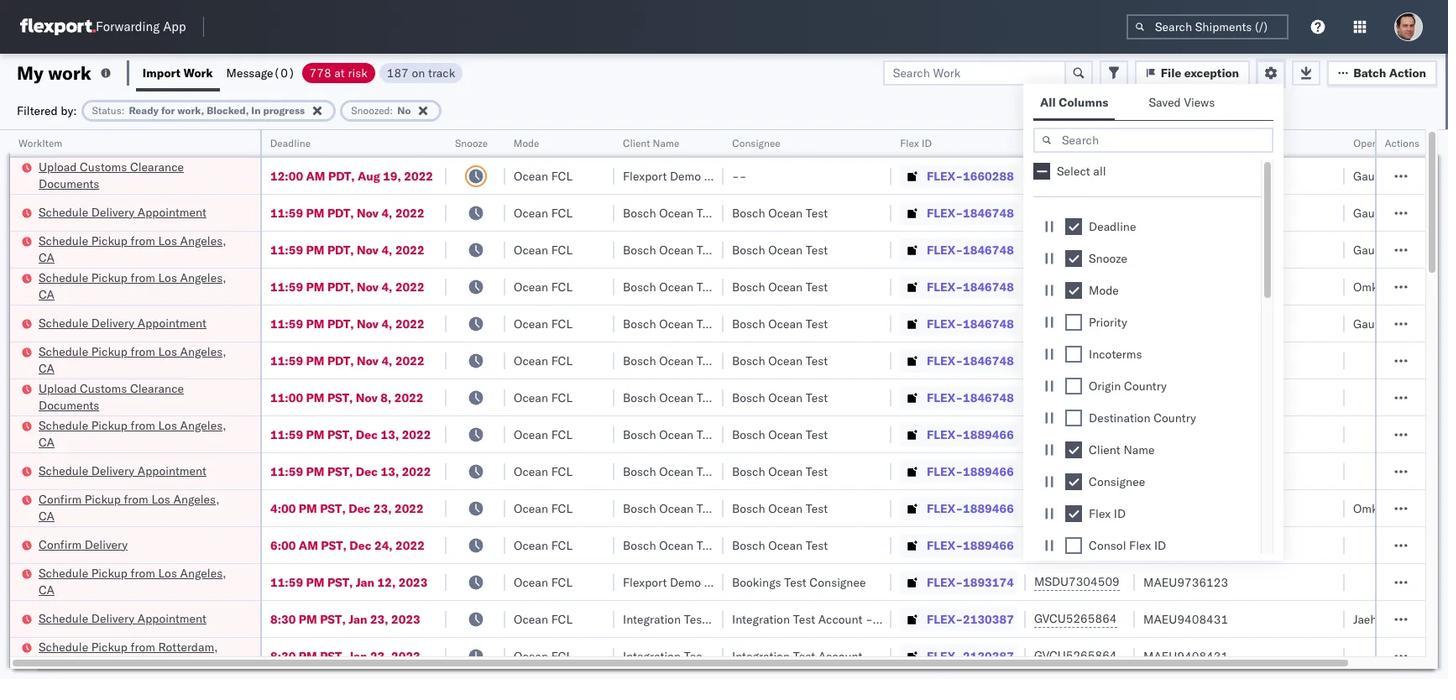 Task type: locate. For each thing, give the bounding box(es) containing it.
country down test123456
[[1154, 411, 1196, 426]]

abcdefg78456546 for schedule pickup from los angeles, ca
[[1143, 427, 1256, 442]]

1 vertical spatial 8:30
[[270, 649, 296, 664]]

schedule pickup from los angeles, ca link
[[39, 232, 238, 266], [39, 269, 238, 303], [39, 343, 238, 377], [39, 417, 238, 450], [39, 565, 238, 598]]

4 appointment from the top
[[137, 611, 206, 626]]

0 vertical spatial upload
[[39, 159, 77, 174]]

1 gaurav jawla from the top
[[1353, 168, 1423, 183]]

am right the 12:00 at the top of page
[[306, 168, 325, 183]]

maeu9408431
[[1143, 612, 1228, 627], [1143, 649, 1228, 664]]

8 flex- from the top
[[927, 427, 963, 442]]

0 vertical spatial documents
[[39, 176, 99, 191]]

2 vertical spatial flex
[[1129, 538, 1151, 553]]

1 vertical spatial confirm
[[39, 537, 82, 552]]

3 1846748 from the top
[[963, 279, 1014, 294]]

consignee inside button
[[732, 137, 780, 149]]

flex- for first the schedule pickup from los angeles, ca button from the top of the page
[[927, 242, 963, 257]]

1 horizontal spatial :
[[390, 104, 393, 116]]

flexport demo consignee for -
[[623, 168, 760, 183]]

: left ready
[[122, 104, 125, 116]]

0 vertical spatial 8:30 pm pst, jan 23, 2023
[[270, 612, 420, 627]]

pickup
[[91, 233, 128, 248], [91, 270, 128, 285], [91, 344, 128, 359], [91, 418, 128, 433], [85, 492, 121, 507], [91, 565, 128, 581], [91, 639, 128, 654]]

1 vertical spatial 8:30 pm pst, jan 23, 2023
[[270, 649, 420, 664]]

1 fcl from the top
[[551, 168, 573, 183]]

snooze
[[455, 137, 488, 149], [1089, 251, 1127, 266]]

2022
[[404, 168, 433, 183], [395, 205, 424, 220], [395, 242, 424, 257], [395, 279, 424, 294], [395, 316, 424, 331], [395, 353, 424, 368], [394, 390, 424, 405], [402, 427, 431, 442], [402, 464, 431, 479], [395, 501, 424, 516], [395, 538, 425, 553]]

0 vertical spatial flex-2130387
[[927, 612, 1014, 627]]

0 vertical spatial upload customs clearance documents
[[39, 159, 184, 191]]

id
[[921, 137, 932, 149], [1114, 506, 1126, 521], [1154, 538, 1166, 553]]

ocean fcl for fourth the schedule pickup from los angeles, ca button from the bottom
[[514, 279, 573, 294]]

schedule pickup from los angeles, ca for fourth the schedule pickup from los angeles, ca button from the bottom schedule pickup from los angeles, ca link
[[39, 270, 226, 302]]

1 flexport from the top
[[623, 168, 667, 183]]

0 vertical spatial jan
[[356, 575, 375, 590]]

schedule delivery appointment for 8:30 pm pst, jan 23, 2023
[[39, 611, 206, 626]]

1 vertical spatial id
[[1114, 506, 1126, 521]]

ceau7522281, hlxu6269489, hlxu8034992 for fourth the schedule pickup from los angeles, ca button from the bottom
[[1034, 279, 1295, 294]]

1 vertical spatial flex id
[[1089, 506, 1126, 521]]

2 vertical spatial 2023
[[391, 649, 420, 664]]

23, for rotterdam,
[[370, 649, 388, 664]]

2 schedule pickup from los angeles, ca link from the top
[[39, 269, 238, 303]]

4, for fourth the schedule pickup from los angeles, ca button from the bottom schedule pickup from los angeles, ca link
[[381, 279, 392, 294]]

gaurav
[[1353, 168, 1391, 183], [1353, 205, 1391, 220], [1353, 242, 1391, 257], [1353, 316, 1391, 331]]

ceau7522281, hlxu6269489, hlxu8034992
[[1034, 205, 1295, 220], [1034, 242, 1295, 257], [1034, 279, 1295, 294], [1034, 316, 1295, 331], [1034, 353, 1295, 368], [1034, 390, 1295, 405]]

am right "6:00"
[[299, 538, 318, 553]]

client name button
[[615, 133, 707, 150]]

2 abcdefg78456546 from the top
[[1143, 464, 1256, 479]]

11:59 pm pst, dec 13, 2022 for schedule delivery appointment
[[270, 464, 431, 479]]

0 horizontal spatial :
[[122, 104, 125, 116]]

1 horizontal spatial flex
[[1089, 506, 1111, 521]]

pdt, for fourth the schedule pickup from los angeles, ca button from the bottom
[[327, 279, 354, 294]]

0 vertical spatial gvcu5265864
[[1034, 611, 1117, 626]]

clearance
[[130, 159, 184, 174], [130, 381, 184, 396]]

resize handle column header for deadline
[[426, 130, 447, 679]]

am
[[306, 168, 325, 183], [299, 538, 318, 553]]

2 schedule pickup from los angeles, ca from the top
[[39, 270, 226, 302]]

flexport
[[623, 168, 667, 183], [623, 575, 667, 590]]

t
[[1444, 612, 1448, 627]]

1 vertical spatial client name
[[1089, 442, 1155, 458]]

1 customs from the top
[[80, 159, 127, 174]]

1 vertical spatial upload customs clearance documents link
[[39, 380, 238, 413]]

flexport for --
[[623, 168, 667, 183]]

6 hlxu8034992 from the top
[[1212, 390, 1295, 405]]

schedule pickup from los angeles, ca for 2nd the schedule pickup from los angeles, ca button from the bottom schedule pickup from los angeles, ca link
[[39, 418, 226, 450]]

numbers down views
[[1204, 137, 1246, 149]]

6 fcl from the top
[[551, 353, 573, 368]]

2 13, from the top
[[381, 464, 399, 479]]

1 vertical spatial karl
[[876, 649, 898, 664]]

schedule
[[39, 204, 88, 220], [39, 233, 88, 248], [39, 270, 88, 285], [39, 315, 88, 330], [39, 344, 88, 359], [39, 418, 88, 433], [39, 463, 88, 478], [39, 565, 88, 581], [39, 611, 88, 626], [39, 639, 88, 654]]

karl for schedule delivery appointment
[[876, 612, 898, 627]]

los
[[158, 233, 177, 248], [158, 270, 177, 285], [158, 344, 177, 359], [158, 418, 177, 433], [151, 492, 170, 507], [158, 565, 177, 581]]

0 vertical spatial id
[[921, 137, 932, 149]]

13, up 4:00 pm pst, dec 23, 2022
[[381, 464, 399, 479]]

: left the no
[[390, 104, 393, 116]]

upload customs clearance documents button for 11:00 pm pst, nov 8, 2022
[[39, 380, 238, 415]]

dec up 6:00 am pst, dec 24, 2022
[[349, 501, 371, 516]]

flex-1889466
[[927, 427, 1014, 442], [927, 464, 1014, 479], [927, 501, 1014, 516], [927, 538, 1014, 553]]

dec left 24,
[[349, 538, 371, 553]]

schedule pickup from los angeles, ca link for 2nd the schedule pickup from los angeles, ca button from the bottom
[[39, 417, 238, 450]]

progress
[[263, 104, 305, 116]]

4, for first the schedule pickup from los angeles, ca button from the top of the page's schedule pickup from los angeles, ca link
[[381, 242, 392, 257]]

1 schedule pickup from los angeles, ca from the top
[[39, 233, 226, 265]]

4 ocean fcl from the top
[[514, 279, 573, 294]]

4 schedule pickup from los angeles, ca link from the top
[[39, 417, 238, 450]]

ca
[[39, 250, 55, 265], [39, 287, 55, 302], [39, 361, 55, 376], [39, 434, 55, 450], [39, 508, 55, 523], [39, 582, 55, 597]]

1 vertical spatial demo
[[670, 575, 701, 590]]

from for confirm pickup from los angeles, ca link
[[124, 492, 148, 507]]

2023
[[399, 575, 428, 590], [391, 612, 420, 627], [391, 649, 420, 664]]

1 vertical spatial upload
[[39, 381, 77, 396]]

gaurav for schedule pickup from los angeles, ca
[[1353, 242, 1391, 257]]

my
[[17, 61, 43, 84]]

0 horizontal spatial numbers
[[1034, 144, 1076, 156]]

4 schedule delivery appointment link from the top
[[39, 610, 206, 627]]

pickup for first the schedule pickup from los angeles, ca button from the top of the page
[[91, 233, 128, 248]]

14 flex- from the top
[[927, 649, 963, 664]]

1 vertical spatial jan
[[349, 612, 367, 627]]

import work button
[[136, 54, 220, 92]]

2 schedule delivery appointment link from the top
[[39, 314, 206, 331]]

schedule delivery appointment link
[[39, 204, 206, 220], [39, 314, 206, 331], [39, 462, 206, 479], [39, 610, 206, 627]]

omkar for ceau7522281, hlxu6269489, hlxu8034992
[[1353, 279, 1389, 294]]

deadline up the 12:00 at the top of page
[[270, 137, 311, 149]]

8 ocean fcl from the top
[[514, 427, 573, 442]]

5 1846748 from the top
[[963, 353, 1014, 368]]

destination
[[1089, 411, 1151, 426]]

5 ocean fcl from the top
[[514, 316, 573, 331]]

1 vertical spatial flex
[[1089, 506, 1111, 521]]

1 upload from the top
[[39, 159, 77, 174]]

confirm pickup from los angeles, ca
[[39, 492, 220, 523]]

2 gaurav from the top
[[1353, 205, 1391, 220]]

from inside confirm pickup from los angeles, ca
[[124, 492, 148, 507]]

upload customs clearance documents for 11:00 pm pst, nov 8, 2022
[[39, 381, 184, 413]]

mode
[[514, 137, 540, 149], [1089, 283, 1119, 298]]

lhuu7894563, uetu5238478 for confirm pickup from los angeles, ca
[[1034, 500, 1206, 515]]

test123456
[[1143, 390, 1214, 405]]

0 vertical spatial demo
[[670, 168, 701, 183]]

0 vertical spatial 2023
[[399, 575, 428, 590]]

0 horizontal spatial snooze
[[455, 137, 488, 149]]

2 confirm from the top
[[39, 537, 82, 552]]

flex- for schedule pickup from rotterdam, netherlands button
[[927, 649, 963, 664]]

pickup inside schedule pickup from rotterdam, netherlands
[[91, 639, 128, 654]]

0 vertical spatial flex
[[900, 137, 919, 149]]

snoozed : no
[[351, 104, 411, 116]]

flex- for 2nd the schedule pickup from los angeles, ca button from the bottom
[[927, 427, 963, 442]]

numbers for mbl/mawb numbers
[[1204, 137, 1246, 149]]

omkar savant for ceau7522281, hlxu6269489, hlxu8034992
[[1353, 279, 1428, 294]]

schedule pickup from los angeles, ca for first the schedule pickup from los angeles, ca button from the top of the page's schedule pickup from los angeles, ca link
[[39, 233, 226, 265]]

consignee button
[[724, 133, 875, 150]]

2 vertical spatial id
[[1154, 538, 1166, 553]]

demo down client name button
[[670, 168, 701, 183]]

country for destination country
[[1154, 411, 1196, 426]]

jawla for schedule delivery appointment
[[1394, 316, 1423, 331]]

0 vertical spatial flexport
[[623, 168, 667, 183]]

1 vertical spatial 11:59 pm pst, dec 13, 2022
[[270, 464, 431, 479]]

2 account from the top
[[818, 649, 863, 664]]

integration test account - karl lagerfeld
[[732, 612, 951, 627], [732, 649, 951, 664]]

0 horizontal spatial name
[[653, 137, 679, 149]]

integration for schedule pickup from rotterdam, netherlands
[[732, 649, 790, 664]]

flex id up flex-1660288
[[900, 137, 932, 149]]

flex-1889466 button
[[900, 423, 1017, 446], [900, 423, 1017, 446], [900, 460, 1017, 483], [900, 460, 1017, 483], [900, 497, 1017, 520], [900, 497, 1017, 520], [900, 534, 1017, 557], [900, 534, 1017, 557]]

1 vertical spatial omkar
[[1353, 501, 1389, 516]]

3 flex-1889466 from the top
[[927, 501, 1014, 516]]

abcdefg78456546 for schedule delivery appointment
[[1143, 464, 1256, 479]]

2 ocean fcl from the top
[[514, 205, 573, 220]]

los for fourth the schedule pickup from los angeles, ca button from the bottom
[[158, 270, 177, 285]]

confirm delivery
[[39, 537, 128, 552]]

hlxu8034992 for upload customs clearance documents button related to 11:00 pm pst, nov 8, 2022
[[1212, 390, 1295, 405]]

confirm up confirm delivery
[[39, 492, 82, 507]]

11:59 pm pst, dec 13, 2022 down 11:00 pm pst, nov 8, 2022
[[270, 427, 431, 442]]

0 vertical spatial 13,
[[381, 427, 399, 442]]

country up destination country
[[1124, 379, 1167, 394]]

0 horizontal spatial mode
[[514, 137, 540, 149]]

1 13, from the top
[[381, 427, 399, 442]]

0 vertical spatial client name
[[623, 137, 679, 149]]

upload customs clearance documents link for 12:00 am pdt, aug 19, 2022
[[39, 158, 238, 192]]

all
[[1093, 164, 1106, 179]]

1 1846748 from the top
[[963, 205, 1014, 220]]

2 clearance from the top
[[130, 381, 184, 396]]

0 vertical spatial snooze
[[455, 137, 488, 149]]

11:59 pm pdt, nov 4, 2022
[[270, 205, 424, 220], [270, 242, 424, 257], [270, 279, 424, 294], [270, 316, 424, 331], [270, 353, 424, 368]]

1 vertical spatial savant
[[1392, 501, 1428, 516]]

0 vertical spatial abcdefg78456546
[[1143, 427, 1256, 442]]

(0)
[[273, 65, 295, 80]]

resize handle column header
[[240, 130, 260, 679], [426, 130, 447, 679], [485, 130, 505, 679], [594, 130, 615, 679], [703, 130, 724, 679], [871, 130, 892, 679], [1006, 130, 1026, 679], [1115, 130, 1135, 679], [1325, 130, 1345, 679], [1405, 130, 1425, 679]]

flex- for 1st the schedule pickup from los angeles, ca button from the bottom of the page
[[927, 575, 963, 590]]

1 schedule pickup from los angeles, ca link from the top
[[39, 232, 238, 266]]

resize handle column header for mbl/mawb numbers
[[1325, 130, 1345, 679]]

0 horizontal spatial flex id
[[900, 137, 932, 149]]

pickup for third the schedule pickup from los angeles, ca button from the top
[[91, 344, 128, 359]]

2 vertical spatial 23,
[[370, 649, 388, 664]]

saved
[[1149, 95, 1181, 110]]

3 appointment from the top
[[137, 463, 206, 478]]

clearance for 11:00 pm pst, nov 8, 2022
[[130, 381, 184, 396]]

0 horizontal spatial id
[[921, 137, 932, 149]]

schedule delivery appointment
[[39, 204, 206, 220], [39, 315, 206, 330], [39, 463, 206, 478], [39, 611, 206, 626]]

4 uetu5238478 from the top
[[1124, 537, 1206, 552]]

customs for 12:00 am pdt, aug 19, 2022
[[80, 159, 127, 174]]

12 ocean fcl from the top
[[514, 575, 573, 590]]

flex-2130387 button
[[900, 607, 1017, 631], [900, 607, 1017, 631], [900, 644, 1017, 668], [900, 644, 1017, 668]]

2 karl from the top
[[876, 649, 898, 664]]

demo
[[670, 168, 701, 183], [670, 575, 701, 590]]

2 vertical spatial abcdefg78456546
[[1143, 538, 1256, 553]]

0 vertical spatial upload customs clearance documents button
[[39, 158, 238, 194]]

2 : from the left
[[390, 104, 393, 116]]

ca for confirm pickup from los angeles, ca link
[[39, 508, 55, 523]]

workitem
[[18, 137, 62, 149]]

1 horizontal spatial deadline
[[1089, 219, 1136, 234]]

ca for 2nd the schedule pickup from los angeles, ca button from the bottom schedule pickup from los angeles, ca link
[[39, 434, 55, 450]]

pickup for 2nd the schedule pickup from los angeles, ca button from the bottom
[[91, 418, 128, 433]]

1 horizontal spatial client name
[[1089, 442, 1155, 458]]

1889466
[[963, 427, 1014, 442], [963, 464, 1014, 479], [963, 501, 1014, 516], [963, 538, 1014, 553]]

karl
[[876, 612, 898, 627], [876, 649, 898, 664]]

schedule delivery appointment button for 11:59 pm pdt, nov 4, 2022
[[39, 314, 206, 333]]

from
[[131, 233, 155, 248], [131, 270, 155, 285], [131, 344, 155, 359], [131, 418, 155, 433], [124, 492, 148, 507], [131, 565, 155, 581], [131, 639, 155, 654]]

test
[[697, 205, 719, 220], [806, 205, 828, 220], [697, 242, 719, 257], [806, 242, 828, 257], [697, 279, 719, 294], [806, 279, 828, 294], [697, 316, 719, 331], [806, 316, 828, 331], [697, 353, 719, 368], [806, 353, 828, 368], [697, 390, 719, 405], [806, 390, 828, 405], [697, 427, 719, 442], [806, 427, 828, 442], [697, 464, 719, 479], [806, 464, 828, 479], [697, 501, 719, 516], [806, 501, 828, 516], [697, 538, 719, 553], [806, 538, 828, 553], [784, 575, 806, 590], [793, 612, 815, 627], [793, 649, 815, 664]]

1 1889466 from the top
[[963, 427, 1014, 442]]

dec up 4:00 pm pst, dec 23, 2022
[[356, 464, 378, 479]]

incoterms
[[1089, 347, 1142, 362]]

13, for schedule pickup from los angeles, ca
[[381, 427, 399, 442]]

numbers down container
[[1034, 144, 1076, 156]]

2 lhuu7894563, uetu5238478 from the top
[[1034, 463, 1206, 479]]

pdt, for third the schedule pickup from los angeles, ca button from the top
[[327, 353, 354, 368]]

1 demo from the top
[[670, 168, 701, 183]]

0 horizontal spatial client name
[[623, 137, 679, 149]]

los inside confirm pickup from los angeles, ca
[[151, 492, 170, 507]]

3 uetu5238478 from the top
[[1124, 500, 1206, 515]]

lhuu7894563, for schedule pickup from los angeles, ca
[[1034, 426, 1121, 442]]

documents
[[39, 176, 99, 191], [39, 398, 99, 413]]

2 flex- from the top
[[927, 205, 963, 220]]

1 horizontal spatial client
[[1089, 442, 1121, 458]]

snooze down track
[[455, 137, 488, 149]]

1 vertical spatial upload customs clearance documents
[[39, 381, 184, 413]]

0 vertical spatial account
[[818, 612, 863, 627]]

consol flex id
[[1089, 538, 1166, 553]]

1 hlxu8034992 from the top
[[1212, 205, 1295, 220]]

11:59 pm pdt, nov 4, 2022 for schedule delivery appointment button for 11:59 pm pdt, nov 4, 2022
[[270, 316, 424, 331]]

Search text field
[[1033, 128, 1274, 153]]

pst, for 2nd the schedule pickup from los angeles, ca button from the bottom schedule pickup from los angeles, ca link
[[327, 427, 353, 442]]

0 vertical spatial omkar savant
[[1353, 279, 1428, 294]]

ca inside confirm pickup from los angeles, ca
[[39, 508, 55, 523]]

0 vertical spatial 23,
[[373, 501, 392, 516]]

schedule pickup from los angeles, ca for schedule pickup from los angeles, ca link corresponding to 1st the schedule pickup from los angeles, ca button from the bottom of the page
[[39, 565, 226, 597]]

11:59 pm pst, dec 13, 2022 up 4:00 pm pst, dec 23, 2022
[[270, 464, 431, 479]]

actions
[[1385, 137, 1420, 149]]

0 vertical spatial flexport demo consignee
[[623, 168, 760, 183]]

5 fcl from the top
[[551, 316, 573, 331]]

ocean fcl for confirm pickup from los angeles, ca button
[[514, 501, 573, 516]]

1 vertical spatial am
[[299, 538, 318, 553]]

filtered
[[17, 103, 58, 118]]

13,
[[381, 427, 399, 442], [381, 464, 399, 479]]

lhuu7894563,
[[1034, 426, 1121, 442], [1034, 463, 1121, 479], [1034, 500, 1121, 515], [1034, 537, 1121, 552]]

1 vertical spatial gvcu5265864
[[1034, 648, 1117, 663]]

1 account from the top
[[818, 612, 863, 627]]

gvcu5265864 for schedule delivery appointment
[[1034, 611, 1117, 626]]

schedule delivery appointment link for 11:59 pm pdt, nov 4, 2022
[[39, 314, 206, 331]]

1 upload customs clearance documents from the top
[[39, 159, 184, 191]]

1 schedule delivery appointment from the top
[[39, 204, 206, 220]]

clearance for 12:00 am pdt, aug 19, 2022
[[130, 159, 184, 174]]

pm for schedule pickup from rotterdam, netherlands button
[[299, 649, 317, 664]]

hlxu6269489, for schedule delivery appointment link related to 11:59 pm pdt, nov 4, 2022
[[1124, 316, 1209, 331]]

1 vertical spatial flex-2130387
[[927, 649, 1014, 664]]

flex- for schedule delivery appointment button associated with 11:59 pm pst, dec 13, 2022
[[927, 464, 963, 479]]

confirm down confirm pickup from los angeles, ca
[[39, 537, 82, 552]]

hlxu6269489, for schedule pickup from los angeles, ca link corresponding to third the schedule pickup from los angeles, ca button from the top
[[1124, 353, 1209, 368]]

4 gaurav jawla from the top
[[1353, 316, 1423, 331]]

ca for first the schedule pickup from los angeles, ca button from the top of the page's schedule pickup from los angeles, ca link
[[39, 250, 55, 265]]

0 vertical spatial confirm
[[39, 492, 82, 507]]

forwarding
[[96, 19, 160, 35]]

demo for bookings
[[670, 575, 701, 590]]

pm for schedule delivery appointment button related to 8:30 pm pst, jan 23, 2023
[[299, 612, 317, 627]]

0 vertical spatial maeu9408431
[[1143, 612, 1228, 627]]

4 schedule from the top
[[39, 315, 88, 330]]

0 vertical spatial savant
[[1392, 279, 1428, 294]]

1 integration test account - karl lagerfeld from the top
[[732, 612, 951, 627]]

from inside schedule pickup from rotterdam, netherlands
[[131, 639, 155, 654]]

3 schedule pickup from los angeles, ca link from the top
[[39, 343, 238, 377]]

1846748
[[963, 205, 1014, 220], [963, 242, 1014, 257], [963, 279, 1014, 294], [963, 316, 1014, 331], [963, 353, 1014, 368], [963, 390, 1014, 405]]

id up flex-1660288
[[921, 137, 932, 149]]

0 horizontal spatial flex
[[900, 137, 919, 149]]

None checkbox
[[1033, 163, 1050, 180], [1065, 218, 1082, 235], [1065, 314, 1082, 331], [1065, 442, 1082, 458], [1065, 473, 1082, 490], [1065, 537, 1082, 554], [1033, 163, 1050, 180], [1065, 218, 1082, 235], [1065, 314, 1082, 331], [1065, 442, 1082, 458], [1065, 473, 1082, 490], [1065, 537, 1082, 554]]

upload for 11:00 pm pst, nov 8, 2022
[[39, 381, 77, 396]]

0 horizontal spatial deadline
[[270, 137, 311, 149]]

numbers inside container numbers
[[1034, 144, 1076, 156]]

None checkbox
[[1065, 250, 1082, 267], [1065, 282, 1082, 299], [1065, 346, 1082, 363], [1065, 378, 1082, 395], [1065, 410, 1082, 426], [1065, 505, 1082, 522], [1065, 250, 1082, 267], [1065, 282, 1082, 299], [1065, 346, 1082, 363], [1065, 378, 1082, 395], [1065, 410, 1082, 426], [1065, 505, 1082, 522]]

6 ceau7522281, hlxu6269489, hlxu8034992 from the top
[[1034, 390, 1295, 405]]

dec
[[356, 427, 378, 442], [356, 464, 378, 479], [349, 501, 371, 516], [349, 538, 371, 553]]

jawla for schedule pickup from los angeles, ca
[[1394, 242, 1423, 257]]

1 jawla from the top
[[1394, 168, 1423, 183]]

4 flex-1846748 from the top
[[927, 316, 1014, 331]]

batch action button
[[1327, 60, 1437, 85]]

hlxu6269489, for first the schedule pickup from los angeles, ca button from the top of the page's schedule pickup from los angeles, ca link
[[1124, 242, 1209, 257]]

0 vertical spatial am
[[306, 168, 325, 183]]

2 4, from the top
[[381, 242, 392, 257]]

1 vertical spatial mode
[[1089, 283, 1119, 298]]

3 flex- from the top
[[927, 242, 963, 257]]

delivery
[[91, 204, 134, 220], [91, 315, 134, 330], [91, 463, 134, 478], [85, 537, 128, 552], [91, 611, 134, 626]]

6:00 am pst, dec 24, 2022
[[270, 538, 425, 553]]

: for snoozed
[[390, 104, 393, 116]]

2 8:30 from the top
[[270, 649, 296, 664]]

2 gaurav jawla from the top
[[1353, 205, 1423, 220]]

flexport demo consignee for bookings
[[623, 575, 760, 590]]

9 resize handle column header from the left
[[1325, 130, 1345, 679]]

maeu9408431 for schedule pickup from rotterdam, netherlands
[[1143, 649, 1228, 664]]

1 vertical spatial integration test account - karl lagerfeld
[[732, 649, 951, 664]]

1 vertical spatial name
[[1124, 442, 1155, 458]]

confirm inside button
[[39, 537, 82, 552]]

2 integration test account - karl lagerfeld from the top
[[732, 649, 951, 664]]

id up the maeu9736123 on the bottom
[[1154, 538, 1166, 553]]

1 vertical spatial abcdefg78456546
[[1143, 464, 1256, 479]]

schedule delivery appointment button
[[39, 204, 206, 222], [39, 314, 206, 333], [39, 462, 206, 481], [39, 610, 206, 628]]

flex
[[900, 137, 919, 149], [1089, 506, 1111, 521], [1129, 538, 1151, 553]]

id inside button
[[921, 137, 932, 149]]

1 flex-2130387 from the top
[[927, 612, 1014, 627]]

forwarding app link
[[20, 18, 186, 35]]

1 vertical spatial maeu9408431
[[1143, 649, 1228, 664]]

pickup for 1st the schedule pickup from los angeles, ca button from the bottom of the page
[[91, 565, 128, 581]]

1 lhuu7894563, from the top
[[1034, 426, 1121, 442]]

deadline down all
[[1089, 219, 1136, 234]]

0 vertical spatial 8:30
[[270, 612, 296, 627]]

2 horizontal spatial id
[[1154, 538, 1166, 553]]

1 vertical spatial client
[[1089, 442, 1121, 458]]

5 schedule from the top
[[39, 344, 88, 359]]

10 schedule from the top
[[39, 639, 88, 654]]

1 ca from the top
[[39, 250, 55, 265]]

consol
[[1089, 538, 1126, 553]]

demo left bookings
[[670, 575, 701, 590]]

13 flex- from the top
[[927, 612, 963, 627]]

1 vertical spatial country
[[1154, 411, 1196, 426]]

all
[[1040, 95, 1056, 110]]

6 ca from the top
[[39, 582, 55, 597]]

1 vertical spatial omkar savant
[[1353, 501, 1428, 516]]

1 savant from the top
[[1392, 279, 1428, 294]]

dec for schedule pickup from los angeles, ca
[[356, 427, 378, 442]]

schedule delivery appointment link for 8:30 pm pst, jan 23, 2023
[[39, 610, 206, 627]]

2 omkar from the top
[[1353, 501, 1389, 516]]

1 vertical spatial documents
[[39, 398, 99, 413]]

hlxu6269489,
[[1124, 205, 1209, 220], [1124, 242, 1209, 257], [1124, 279, 1209, 294], [1124, 316, 1209, 331], [1124, 353, 1209, 368], [1124, 390, 1209, 405]]

2 1889466 from the top
[[963, 464, 1014, 479]]

schedule inside schedule pickup from rotterdam, netherlands
[[39, 639, 88, 654]]

3 schedule delivery appointment link from the top
[[39, 462, 206, 479]]

1 vertical spatial integration
[[732, 649, 790, 664]]

2 documents from the top
[[39, 398, 99, 413]]

caiu7969337
[[1034, 168, 1113, 183]]

4 hlxu8034992 from the top
[[1212, 316, 1295, 331]]

7 ocean fcl from the top
[[514, 390, 573, 405]]

0 vertical spatial clearance
[[130, 159, 184, 174]]

-
[[732, 168, 739, 183], [739, 168, 747, 183], [866, 612, 873, 627], [1433, 612, 1441, 627], [866, 649, 873, 664]]

pickup inside confirm pickup from los angeles, ca
[[85, 492, 121, 507]]

1 uetu5238478 from the top
[[1124, 426, 1206, 442]]

dec down 11:00 pm pst, nov 8, 2022
[[356, 427, 378, 442]]

2 upload customs clearance documents from the top
[[39, 381, 184, 413]]

origin
[[1089, 379, 1121, 394]]

0 horizontal spatial client
[[623, 137, 650, 149]]

1 vertical spatial lagerfeld
[[901, 649, 951, 664]]

1 vertical spatial customs
[[80, 381, 127, 396]]

file exception button
[[1135, 60, 1250, 85], [1135, 60, 1250, 85]]

1 vertical spatial 13,
[[381, 464, 399, 479]]

consignee
[[732, 137, 780, 149], [704, 168, 760, 183], [1089, 474, 1145, 489], [704, 575, 760, 590], [810, 575, 866, 590]]

savant
[[1392, 279, 1428, 294], [1392, 501, 1428, 516]]

1 vertical spatial upload customs clearance documents button
[[39, 380, 238, 415]]

1 flex-1846748 from the top
[[927, 205, 1014, 220]]

name
[[653, 137, 679, 149], [1124, 442, 1155, 458]]

flex id up consol
[[1089, 506, 1126, 521]]

Search Work text field
[[883, 60, 1066, 85]]

pm
[[306, 205, 324, 220], [306, 242, 324, 257], [306, 279, 324, 294], [306, 316, 324, 331], [306, 353, 324, 368], [306, 390, 324, 405], [306, 427, 324, 442], [306, 464, 324, 479], [299, 501, 317, 516], [306, 575, 324, 590], [299, 612, 317, 627], [299, 649, 317, 664]]

2 schedule delivery appointment button from the top
[[39, 314, 206, 333]]

snoozed
[[351, 104, 390, 116]]

gaurav for schedule delivery appointment
[[1353, 316, 1391, 331]]

0 vertical spatial mode
[[514, 137, 540, 149]]

1 11:59 pm pst, dec 13, 2022 from the top
[[270, 427, 431, 442]]

0 vertical spatial flex id
[[900, 137, 932, 149]]

confirm inside confirm pickup from los angeles, ca
[[39, 492, 82, 507]]

3 hlxu6269489, from the top
[[1124, 279, 1209, 294]]

from for schedule pickup from los angeles, ca link corresponding to 1st the schedule pickup from los angeles, ca button from the bottom of the page
[[131, 565, 155, 581]]

5 ca from the top
[[39, 508, 55, 523]]

id up consol flex id
[[1114, 506, 1126, 521]]

2 flex-2130387 from the top
[[927, 649, 1014, 664]]

1 vertical spatial 2130387
[[963, 649, 1014, 664]]

1 horizontal spatial numbers
[[1204, 137, 1246, 149]]

1 schedule delivery appointment link from the top
[[39, 204, 206, 220]]

1 vertical spatial deadline
[[1089, 219, 1136, 234]]

2 demo from the top
[[670, 575, 701, 590]]

confirm for confirm delivery
[[39, 537, 82, 552]]

3 schedule pickup from los angeles, ca button from the top
[[39, 343, 238, 378]]

from for schedule pickup from rotterdam, netherlands link
[[131, 639, 155, 654]]

bookings
[[732, 575, 781, 590]]

8:30 pm pst, jan 23, 2023
[[270, 612, 420, 627], [270, 649, 420, 664]]

bosch ocean test
[[623, 205, 719, 220], [732, 205, 828, 220], [623, 242, 719, 257], [732, 242, 828, 257], [623, 279, 719, 294], [732, 279, 828, 294], [623, 316, 719, 331], [732, 316, 828, 331], [623, 353, 719, 368], [732, 353, 828, 368], [623, 390, 719, 405], [732, 390, 828, 405], [623, 427, 719, 442], [732, 427, 828, 442], [623, 464, 719, 479], [732, 464, 828, 479], [623, 501, 719, 516], [732, 501, 828, 516], [623, 538, 719, 553], [732, 538, 828, 553]]

import
[[143, 65, 181, 80]]

message
[[226, 65, 273, 80]]

snooze up priority
[[1089, 251, 1127, 266]]

1 vertical spatial snooze
[[1089, 251, 1127, 266]]

2 vertical spatial jan
[[349, 649, 367, 664]]

angeles, inside confirm pickup from los angeles, ca
[[173, 492, 220, 507]]

7 resize handle column header from the left
[[1006, 130, 1026, 679]]

customs
[[80, 159, 127, 174], [80, 381, 127, 396]]

0 vertical spatial lagerfeld
[[901, 612, 951, 627]]

0 vertical spatial country
[[1124, 379, 1167, 394]]

3 schedule from the top
[[39, 270, 88, 285]]

2 11:59 pm pdt, nov 4, 2022 from the top
[[270, 242, 424, 257]]

0 vertical spatial deadline
[[270, 137, 311, 149]]

9 ocean fcl from the top
[[514, 464, 573, 479]]

13, down the 8,
[[381, 427, 399, 442]]

1 vertical spatial flexport
[[623, 575, 667, 590]]

3 gaurav jawla from the top
[[1353, 242, 1423, 257]]

0 vertical spatial upload customs clearance documents link
[[39, 158, 238, 192]]

4 schedule delivery appointment button from the top
[[39, 610, 206, 628]]

ceau7522281, hlxu6269489, hlxu8034992 for schedule delivery appointment button for 11:59 pm pdt, nov 4, 2022
[[1034, 316, 1295, 331]]

dec for schedule delivery appointment
[[356, 464, 378, 479]]



Task type: vqa. For each thing, say whether or not it's contained in the screenshot.
the bottommost "Lagerfeld"
yes



Task type: describe. For each thing, give the bounding box(es) containing it.
pdt, for upload customs clearance documents button corresponding to 12:00 am pdt, aug 19, 2022
[[328, 168, 355, 183]]

flex-1893174
[[927, 575, 1014, 590]]

10 resize handle column header from the left
[[1405, 130, 1425, 679]]

schedule delivery appointment for 11:59 pm pst, dec 13, 2022
[[39, 463, 206, 478]]

1 horizontal spatial snooze
[[1089, 251, 1127, 266]]

schedule pickup from los angeles, ca link for fourth the schedule pickup from los angeles, ca button from the bottom
[[39, 269, 238, 303]]

hlxu8034992 for third the schedule pickup from los angeles, ca button from the top
[[1212, 353, 1295, 368]]

3 ceau7522281, from the top
[[1034, 279, 1120, 294]]

flexport. image
[[20, 18, 96, 35]]

ca for schedule pickup from los angeles, ca link corresponding to 1st the schedule pickup from los angeles, ca button from the bottom of the page
[[39, 582, 55, 597]]

origin country
[[1089, 379, 1167, 394]]

2023 for rotterdam,
[[391, 649, 420, 664]]

flex id inside flex id button
[[900, 137, 932, 149]]

forwarding app
[[96, 19, 186, 35]]

maeu9736123
[[1143, 575, 1228, 590]]

4 lhuu7894563, uetu5238478 from the top
[[1034, 537, 1206, 552]]

1 schedule pickup from los angeles, ca button from the top
[[39, 232, 238, 267]]

container numbers
[[1034, 130, 1079, 156]]

11:59 pm pst, jan 12, 2023
[[270, 575, 428, 590]]

rotterdam,
[[158, 639, 218, 654]]

1 schedule delivery appointment button from the top
[[39, 204, 206, 222]]

mbl/mawb numbers
[[1143, 137, 1246, 149]]

1 horizontal spatial id
[[1114, 506, 1126, 521]]

bookings test consignee
[[732, 575, 866, 590]]

ocean fcl for schedule delivery appointment button related to 8:30 pm pst, jan 23, 2023
[[514, 612, 573, 627]]

saved views button
[[1142, 87, 1225, 120]]

flex- for fourth the schedule pickup from los angeles, ca button from the bottom
[[927, 279, 963, 294]]

3 abcdefg78456546 from the top
[[1143, 538, 1256, 553]]

import work
[[143, 65, 213, 80]]

4 1846748 from the top
[[963, 316, 1014, 331]]

karl for schedule pickup from rotterdam, netherlands
[[876, 649, 898, 664]]

2 flex-1846748 from the top
[[927, 242, 1014, 257]]

am for pst,
[[299, 538, 318, 553]]

from for schedule pickup from los angeles, ca link corresponding to third the schedule pickup from los angeles, ca button from the top
[[131, 344, 155, 359]]

flex id button
[[892, 133, 1009, 150]]

7 fcl from the top
[[551, 390, 573, 405]]

778 at risk
[[309, 65, 367, 80]]

1 hlxu6269489, from the top
[[1124, 205, 1209, 220]]

4 11:59 from the top
[[270, 316, 303, 331]]

pm for third the schedule pickup from los angeles, ca button from the top
[[306, 353, 324, 368]]

pickup for fourth the schedule pickup from los angeles, ca button from the bottom
[[91, 270, 128, 285]]

1 ceau7522281, from the top
[[1034, 205, 1120, 220]]

ocean fcl for 1st the schedule pickup from los angeles, ca button from the bottom of the page
[[514, 575, 573, 590]]

4 lhuu7894563, from the top
[[1034, 537, 1121, 552]]

flex- for schedule delivery appointment button related to 8:30 pm pst, jan 23, 2023
[[927, 612, 963, 627]]

pm for confirm pickup from los angeles, ca button
[[299, 501, 317, 516]]

all columns
[[1040, 95, 1109, 110]]

ceau7522281, hlxu6269489, hlxu8034992 for first the schedule pickup from los angeles, ca button from the top of the page
[[1034, 242, 1295, 257]]

track
[[428, 65, 455, 80]]

4:00 pm pst, dec 23, 2022
[[270, 501, 424, 516]]

3 flex-1846748 from the top
[[927, 279, 1014, 294]]

ocean fcl for first the schedule pickup from los angeles, ca button from the top of the page
[[514, 242, 573, 257]]

status : ready for work, blocked, in progress
[[92, 104, 305, 116]]

--
[[732, 168, 747, 183]]

columns
[[1059, 95, 1109, 110]]

file exception
[[1161, 65, 1239, 80]]

14 fcl from the top
[[551, 649, 573, 664]]

on
[[412, 65, 425, 80]]

2023 for los
[[399, 575, 428, 590]]

file
[[1161, 65, 1181, 80]]

pm for 2nd the schedule pickup from los angeles, ca button from the bottom
[[306, 427, 324, 442]]

1 horizontal spatial flex id
[[1089, 506, 1126, 521]]

ca for fourth the schedule pickup from los angeles, ca button from the bottom schedule pickup from los angeles, ca link
[[39, 287, 55, 302]]

flex- for schedule delivery appointment button for 11:59 pm pdt, nov 4, 2022
[[927, 316, 963, 331]]

9 fcl from the top
[[551, 464, 573, 479]]

msdu7304509
[[1034, 574, 1120, 589]]

resize handle column header for mode
[[594, 130, 615, 679]]

mode inside button
[[514, 137, 540, 149]]

lagerfeld for schedule pickup from rotterdam, netherlands
[[901, 649, 951, 664]]

8 schedule from the top
[[39, 565, 88, 581]]

flex-1889466 for schedule delivery appointment
[[927, 464, 1014, 479]]

integration test account - karl lagerfeld for schedule delivery appointment
[[732, 612, 951, 627]]

6 flex-1846748 from the top
[[927, 390, 1014, 405]]

from for 2nd the schedule pickup from los angeles, ca button from the bottom schedule pickup from los angeles, ca link
[[131, 418, 155, 433]]

workitem button
[[10, 133, 243, 150]]

187
[[387, 65, 409, 80]]

mbl/mawb numbers button
[[1135, 133, 1328, 150]]

8,
[[381, 390, 391, 405]]

blocked,
[[207, 104, 249, 116]]

1 flex- from the top
[[927, 168, 963, 183]]

los for first the schedule pickup from los angeles, ca button from the top of the page
[[158, 233, 177, 248]]

12,
[[377, 575, 396, 590]]

11:59 pm pdt, nov 4, 2022 for fourth the schedule pickup from los angeles, ca button from the bottom
[[270, 279, 424, 294]]

documents for 11:00
[[39, 398, 99, 413]]

upload customs clearance documents button for 12:00 am pdt, aug 19, 2022
[[39, 158, 238, 194]]

risk
[[348, 65, 367, 80]]

1 4, from the top
[[381, 205, 392, 220]]

customs for 11:00 pm pst, nov 8, 2022
[[80, 381, 127, 396]]

8:30 for schedule delivery appointment
[[270, 612, 296, 627]]

by:
[[61, 103, 77, 118]]

schedule delivery appointment button for 8:30 pm pst, jan 23, 2023
[[39, 610, 206, 628]]

1889466 for schedule delivery appointment
[[963, 464, 1014, 479]]

5 schedule pickup from los angeles, ca button from the top
[[39, 565, 238, 600]]

11 flex- from the top
[[927, 538, 963, 553]]

jan for rotterdam,
[[349, 649, 367, 664]]

2 ceau7522281, from the top
[[1034, 242, 1120, 257]]

9 schedule from the top
[[39, 611, 88, 626]]

schedule pickup from los angeles, ca for schedule pickup from los angeles, ca link corresponding to third the schedule pickup from los angeles, ca button from the top
[[39, 344, 226, 376]]

flex- for third the schedule pickup from los angeles, ca button from the top
[[927, 353, 963, 368]]

4, for schedule pickup from los angeles, ca link corresponding to third the schedule pickup from los angeles, ca button from the top
[[381, 353, 392, 368]]

schedule pickup from rotterdam, netherlands link
[[39, 638, 238, 672]]

778
[[309, 65, 331, 80]]

6:00
[[270, 538, 296, 553]]

2 schedule from the top
[[39, 233, 88, 248]]

flex-1889466 for confirm pickup from los angeles, ca
[[927, 501, 1014, 516]]

1 appointment from the top
[[137, 204, 206, 220]]

2 horizontal spatial flex
[[1129, 538, 1151, 553]]

11:59 pm pst, dec 13, 2022 for schedule pickup from los angeles, ca
[[270, 427, 431, 442]]

client inside button
[[623, 137, 650, 149]]

7 flex- from the top
[[927, 390, 963, 405]]

omkar for lhuu7894563, uetu5238478
[[1353, 501, 1389, 516]]

2 jawla from the top
[[1394, 205, 1423, 220]]

confirm pickup from los angeles, ca button
[[39, 491, 238, 526]]

6 hlxu6269489, from the top
[[1124, 390, 1209, 405]]

187 on track
[[387, 65, 455, 80]]

gaurav jawla for schedule pickup from los angeles, ca
[[1353, 242, 1423, 257]]

ocean fcl for schedule delivery appointment button associated with 11:59 pm pst, dec 13, 2022
[[514, 464, 573, 479]]

11:00 pm pst, nov 8, 2022
[[270, 390, 424, 405]]

10 fcl from the top
[[551, 501, 573, 516]]

2 schedule pickup from los angeles, ca button from the top
[[39, 269, 238, 304]]

jaehyung
[[1353, 612, 1403, 627]]

1 vertical spatial 2023
[[391, 612, 420, 627]]

23, for los
[[373, 501, 392, 516]]

schedule pickup from rotterdam, netherlands button
[[39, 638, 238, 674]]

2 11:59 from the top
[[270, 242, 303, 257]]

los for confirm pickup from los angeles, ca button
[[151, 492, 170, 507]]

name inside button
[[653, 137, 679, 149]]

4:00
[[270, 501, 296, 516]]

destination country
[[1089, 411, 1196, 426]]

uetu5238478 for confirm pickup from los angeles, ca
[[1124, 500, 1206, 515]]

3 fcl from the top
[[551, 242, 573, 257]]

confirm pickup from los angeles, ca link
[[39, 491, 238, 524]]

4 1889466 from the top
[[963, 538, 1014, 553]]

pst, for schedule delivery appointment link corresponding to 11:59 pm pst, dec 13, 2022
[[327, 464, 353, 479]]

6 11:59 from the top
[[270, 427, 303, 442]]

select
[[1057, 164, 1090, 179]]

1 11:59 from the top
[[270, 205, 303, 220]]

mode button
[[505, 133, 598, 150]]

1 vertical spatial 23,
[[370, 612, 388, 627]]

lhuu7894563, for confirm pickup from los angeles, ca
[[1034, 500, 1121, 515]]

deadline button
[[262, 133, 430, 150]]

country for origin country
[[1124, 379, 1167, 394]]

exception
[[1184, 65, 1239, 80]]

schedule pickup from los angeles, ca link for 1st the schedule pickup from los angeles, ca button from the bottom of the page
[[39, 565, 238, 598]]

4 flex-1889466 from the top
[[927, 538, 1014, 553]]

12:00 am pdt, aug 19, 2022
[[270, 168, 433, 183]]

8 11:59 from the top
[[270, 575, 303, 590]]

hlxu8034992 for fourth the schedule pickup from los angeles, ca button from the bottom
[[1212, 279, 1295, 294]]

dec for confirm pickup from los angeles, ca
[[349, 501, 371, 516]]

am for pdt,
[[306, 168, 325, 183]]

2 fcl from the top
[[551, 205, 573, 220]]

ocean fcl for 2nd the schedule pickup from los angeles, ca button from the bottom
[[514, 427, 573, 442]]

my work
[[17, 61, 91, 84]]

uetu5238478 for schedule pickup from los angeles, ca
[[1124, 426, 1206, 442]]

no
[[397, 104, 411, 116]]

11 ocean fcl from the top
[[514, 538, 573, 553]]

message (0)
[[226, 65, 295, 80]]

flex inside button
[[900, 137, 919, 149]]

12 fcl from the top
[[551, 575, 573, 590]]

action
[[1389, 65, 1426, 80]]

select all
[[1057, 164, 1106, 179]]

ready
[[129, 104, 159, 116]]

19,
[[383, 168, 401, 183]]

work,
[[177, 104, 204, 116]]

4 fcl from the top
[[551, 279, 573, 294]]

1889466 for confirm pickup from los angeles, ca
[[963, 501, 1014, 516]]

container
[[1034, 130, 1079, 143]]

11 fcl from the top
[[551, 538, 573, 553]]

6 1846748 from the top
[[963, 390, 1014, 405]]

ca for schedule pickup from los angeles, ca link corresponding to third the schedule pickup from los angeles, ca button from the top
[[39, 361, 55, 376]]

in
[[251, 104, 261, 116]]

los for 1st the schedule pickup from los angeles, ca button from the bottom of the page
[[158, 565, 177, 581]]

los for third the schedule pickup from los angeles, ca button from the top
[[158, 344, 177, 359]]

from for fourth the schedule pickup from los angeles, ca button from the bottom schedule pickup from los angeles, ca link
[[131, 270, 155, 285]]

ocean fcl for schedule delivery appointment button for 11:59 pm pdt, nov 4, 2022
[[514, 316, 573, 331]]

delivery inside button
[[85, 537, 128, 552]]

flex-1889466 for schedule pickup from los angeles, ca
[[927, 427, 1014, 442]]

11:59 pm pdt, nov 4, 2022 for third the schedule pickup from los angeles, ca button from the top
[[270, 353, 424, 368]]

13 fcl from the top
[[551, 612, 573, 627]]

4 ceau7522281, from the top
[[1034, 316, 1120, 331]]

3 11:59 from the top
[[270, 279, 303, 294]]

omkar savant for lhuu7894563, uetu5238478
[[1353, 501, 1428, 516]]

all columns button
[[1033, 87, 1115, 120]]

aug
[[358, 168, 380, 183]]

1889466 for schedule pickup from los angeles, ca
[[963, 427, 1014, 442]]

schedule pickup from rotterdam, netherlands
[[39, 639, 218, 671]]

deadline inside button
[[270, 137, 311, 149]]

12:00
[[270, 168, 303, 183]]

pst, for schedule pickup from los angeles, ca link corresponding to 1st the schedule pickup from los angeles, ca button from the bottom of the page
[[327, 575, 353, 590]]

jaehyung choi - t
[[1353, 612, 1448, 627]]

5 11:59 from the top
[[270, 353, 303, 368]]

status
[[92, 104, 122, 116]]

1660288
[[963, 168, 1014, 183]]

8:30 pm pst, jan 23, 2023 for schedule pickup from rotterdam, netherlands
[[270, 649, 420, 664]]

batch
[[1353, 65, 1386, 80]]

lhuu7894563, uetu5238478 for schedule delivery appointment
[[1034, 463, 1206, 479]]

choi
[[1406, 612, 1430, 627]]

1 11:59 pm pdt, nov 4, 2022 from the top
[[270, 205, 424, 220]]

11:00
[[270, 390, 303, 405]]

1 ceau7522281, hlxu6269489, hlxu8034992 from the top
[[1034, 205, 1295, 220]]

1 ocean fcl from the top
[[514, 168, 573, 183]]

2 1846748 from the top
[[963, 242, 1014, 257]]

5 ceau7522281, from the top
[[1034, 353, 1120, 368]]

pickup for schedule pickup from rotterdam, netherlands button
[[91, 639, 128, 654]]

container numbers button
[[1026, 127, 1118, 157]]

1893174
[[963, 575, 1014, 590]]

1 horizontal spatial mode
[[1089, 283, 1119, 298]]

7 11:59 from the top
[[270, 464, 303, 479]]

gaurav jawla for upload customs clearance documents
[[1353, 168, 1423, 183]]

saved views
[[1149, 95, 1215, 110]]

24,
[[374, 538, 393, 553]]

filtered by:
[[17, 103, 77, 118]]

confirm delivery link
[[39, 536, 128, 553]]

client name inside button
[[623, 137, 679, 149]]

8 fcl from the top
[[551, 427, 573, 442]]

documents for 12:00
[[39, 176, 99, 191]]

5 flex-1846748 from the top
[[927, 353, 1014, 368]]

Search Shipments (/) text field
[[1127, 14, 1289, 39]]

work
[[183, 65, 213, 80]]

3 resize handle column header from the left
[[485, 130, 505, 679]]

7 schedule from the top
[[39, 463, 88, 478]]

4 schedule pickup from los angeles, ca button from the top
[[39, 417, 238, 452]]

4, for schedule delivery appointment link related to 11:59 pm pdt, nov 4, 2022
[[381, 316, 392, 331]]

1 schedule from the top
[[39, 204, 88, 220]]

account for schedule pickup from rotterdam, netherlands
[[818, 649, 863, 664]]

savant for ceau7522281, hlxu6269489, hlxu8034992
[[1392, 279, 1428, 294]]

pst, for upload customs clearance documents link corresponding to 11:00 pm pst, nov 8, 2022
[[327, 390, 353, 405]]

6 schedule from the top
[[39, 418, 88, 433]]

6 ceau7522281, from the top
[[1034, 390, 1120, 405]]

pickup for confirm pickup from los angeles, ca button
[[85, 492, 121, 507]]

app
[[163, 19, 186, 35]]

confirm delivery button
[[39, 536, 128, 554]]

work
[[48, 61, 91, 84]]

flex-2130387 for schedule delivery appointment
[[927, 612, 1014, 627]]

lagerfeld for schedule delivery appointment
[[901, 612, 951, 627]]



